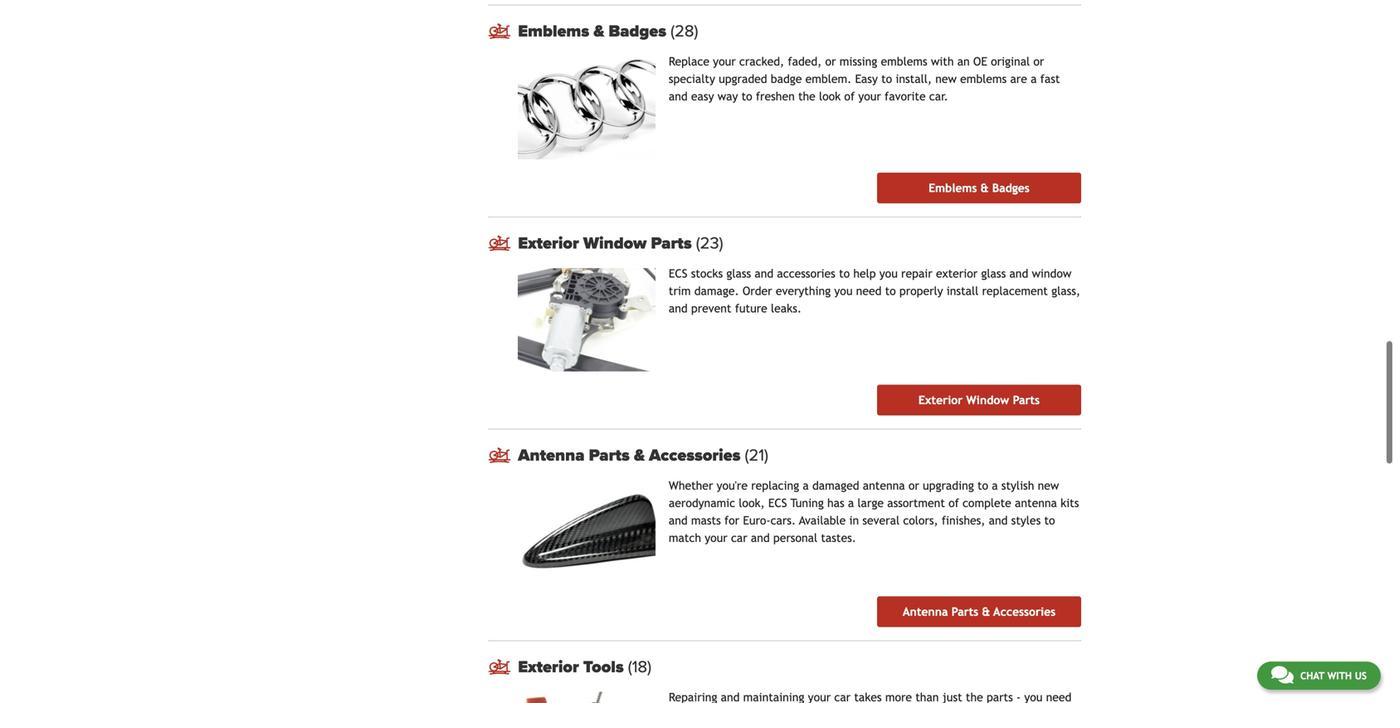 Task type: describe. For each thing, give the bounding box(es) containing it.
prevent
[[691, 302, 732, 315]]

chat
[[1301, 670, 1325, 682]]

emblems & badges for the top emblems & badges link
[[518, 21, 671, 41]]

1 vertical spatial with
[[1328, 670, 1352, 682]]

chat with us
[[1301, 670, 1367, 682]]

ecs inside ecs stocks glass and accessories to help you repair exterior glass and window trim damage. order everything you need to properly install replacement glass, and prevent future leaks.
[[669, 267, 688, 280]]

1 vertical spatial emblems & badges link
[[877, 173, 1082, 203]]

antenna parts & accessories for the bottommost antenna parts & accessories link
[[903, 605, 1056, 619]]

leaks.
[[771, 302, 802, 315]]

emblems & badges thumbnail image image
[[518, 56, 656, 159]]

replace
[[669, 55, 710, 68]]

easy
[[855, 72, 878, 85]]

parts inside antenna parts & accessories link
[[952, 605, 979, 619]]

0 horizontal spatial or
[[826, 55, 836, 68]]

favorite
[[885, 90, 926, 103]]

exterior tools thumbnail image image
[[518, 692, 656, 703]]

your inside "whether you're replacing a damaged antenna or upgrading to a stylish new aerodynamic look, ecs tuning has a large assortment of complete antenna kits and masts for euro-cars. available in several colors, finishes, and styles to match your car and personal tastes."
[[705, 531, 728, 544]]

exterior for "exterior tools" link
[[518, 657, 579, 677]]

future
[[735, 302, 768, 315]]

tastes.
[[821, 531, 857, 544]]

exterior for bottom exterior window parts link
[[919, 393, 963, 407]]

finishes,
[[942, 514, 986, 527]]

look
[[819, 90, 841, 103]]

specialty
[[669, 72, 715, 85]]

whether you're replacing a damaged antenna or upgrading to a stylish new aerodynamic look, ecs tuning has a large assortment of complete antenna kits and masts for euro-cars. available in several colors, finishes, and styles to match your car and personal tastes.
[[669, 479, 1079, 544]]

of inside "whether you're replacing a damaged antenna or upgrading to a stylish new aerodynamic look, ecs tuning has a large assortment of complete antenna kits and masts for euro-cars. available in several colors, finishes, and styles to match your car and personal tastes."
[[949, 496, 959, 510]]

order
[[743, 284, 773, 297]]

ecs stocks glass and accessories to help you repair exterior glass and window trim damage. order everything you need to properly install replacement glass, and prevent future leaks.
[[669, 267, 1081, 315]]

badges for the top emblems & badges link
[[609, 21, 667, 41]]

cracked,
[[740, 55, 785, 68]]

emblem.
[[806, 72, 852, 85]]

missing
[[840, 55, 878, 68]]

window for top exterior window parts link
[[583, 233, 647, 253]]

and inside replace your cracked, faded, or missing emblems with an oe original or specialty upgraded badge emblem. easy to install, new emblems are a fast and easy way to freshen the look of your favorite car.
[[669, 90, 688, 103]]

badge
[[771, 72, 802, 85]]

0 horizontal spatial exterior window parts
[[518, 233, 696, 253]]

badges for bottom emblems & badges link
[[993, 181, 1030, 195]]

0 vertical spatial antenna parts & accessories link
[[518, 445, 1082, 465]]

damage.
[[695, 284, 739, 297]]

exterior tools
[[518, 657, 628, 677]]

install,
[[896, 72, 932, 85]]

fast
[[1041, 72, 1060, 85]]

to left help
[[839, 267, 850, 280]]

1 horizontal spatial emblems
[[929, 181, 977, 195]]

kits
[[1061, 496, 1079, 510]]

euro-
[[743, 514, 771, 527]]

ecs inside "whether you're replacing a damaged antenna or upgrading to a stylish new aerodynamic look, ecs tuning has a large assortment of complete antenna kits and masts for euro-cars. available in several colors, finishes, and styles to match your car and personal tastes."
[[769, 496, 787, 510]]

you're
[[717, 479, 748, 492]]

accessories
[[777, 267, 836, 280]]

masts
[[691, 514, 721, 527]]

a inside replace your cracked, faded, or missing emblems with an oe original or specialty upgraded badge emblem. easy to install, new emblems are a fast and easy way to freshen the look of your favorite car.
[[1031, 72, 1037, 85]]

look,
[[739, 496, 765, 510]]

faded,
[[788, 55, 822, 68]]

a up tuning
[[803, 479, 809, 492]]

cars.
[[771, 514, 796, 527]]

need
[[856, 284, 882, 297]]

personal
[[774, 531, 818, 544]]

window for bottom exterior window parts link
[[967, 393, 1010, 407]]

complete
[[963, 496, 1012, 510]]

freshen
[[756, 90, 795, 103]]

of inside replace your cracked, faded, or missing emblems with an oe original or specialty upgraded badge emblem. easy to install, new emblems are a fast and easy way to freshen the look of your favorite car.
[[845, 90, 855, 103]]

chat with us link
[[1258, 662, 1381, 690]]

to right easy
[[882, 72, 892, 85]]

glass,
[[1052, 284, 1081, 297]]

new inside "whether you're replacing a damaged antenna or upgrading to a stylish new aerodynamic look, ecs tuning has a large assortment of complete antenna kits and masts for euro-cars. available in several colors, finishes, and styles to match your car and personal tastes."
[[1038, 479, 1059, 492]]

0 horizontal spatial antenna
[[863, 479, 905, 492]]

0 vertical spatial you
[[880, 267, 898, 280]]

are
[[1011, 72, 1028, 85]]

replacing
[[751, 479, 800, 492]]

properly
[[900, 284, 943, 297]]

car.
[[930, 90, 949, 103]]

1 vertical spatial emblems
[[961, 72, 1007, 85]]

everything
[[776, 284, 831, 297]]

us
[[1355, 670, 1367, 682]]

exterior for top exterior window parts link
[[518, 233, 579, 253]]



Task type: vqa. For each thing, say whether or not it's contained in the screenshot.


Task type: locate. For each thing, give the bounding box(es) containing it.
0 horizontal spatial glass
[[727, 267, 751, 280]]

styles
[[1012, 514, 1041, 527]]

1 vertical spatial antenna parts & accessories
[[903, 605, 1056, 619]]

a right are
[[1031, 72, 1037, 85]]

and up replacement
[[1010, 267, 1029, 280]]

whether
[[669, 479, 713, 492]]

2 horizontal spatial or
[[1034, 55, 1045, 68]]

1 vertical spatial exterior window parts link
[[877, 385, 1082, 415]]

and up order
[[755, 267, 774, 280]]

install
[[947, 284, 979, 297]]

0 vertical spatial antenna
[[518, 445, 585, 465]]

2 vertical spatial exterior
[[518, 657, 579, 677]]

easy
[[691, 90, 714, 103]]

trim
[[669, 284, 691, 297]]

antenna inside antenna parts & accessories link
[[903, 605, 948, 619]]

ecs up trim
[[669, 267, 688, 280]]

0 vertical spatial exterior window parts
[[518, 233, 696, 253]]

1 horizontal spatial accessories
[[994, 605, 1056, 619]]

of
[[845, 90, 855, 103], [949, 496, 959, 510]]

1 horizontal spatial antenna parts & accessories
[[903, 605, 1056, 619]]

or up emblem.
[[826, 55, 836, 68]]

repair
[[902, 267, 933, 280]]

0 horizontal spatial new
[[936, 72, 957, 85]]

tools
[[583, 657, 624, 677]]

in
[[850, 514, 859, 527]]

1 horizontal spatial ecs
[[769, 496, 787, 510]]

the
[[799, 90, 816, 103]]

1 horizontal spatial or
[[909, 479, 920, 492]]

1 horizontal spatial exterior window parts
[[919, 393, 1040, 407]]

parts
[[651, 233, 692, 253], [1013, 393, 1040, 407], [589, 445, 630, 465], [952, 605, 979, 619]]

glass up replacement
[[982, 267, 1006, 280]]

help
[[854, 267, 876, 280]]

assortment
[[888, 496, 945, 510]]

0 vertical spatial exterior window parts link
[[518, 233, 1082, 253]]

0 horizontal spatial ecs
[[669, 267, 688, 280]]

1 horizontal spatial antenna
[[1015, 496, 1057, 510]]

and down trim
[[669, 302, 688, 315]]

0 horizontal spatial emblems
[[881, 55, 928, 68]]

window
[[1032, 267, 1072, 280]]

exterior window parts
[[518, 233, 696, 253], [919, 393, 1040, 407]]

1 horizontal spatial glass
[[982, 267, 1006, 280]]

antenna parts & accessories for the topmost antenna parts & accessories link
[[518, 445, 745, 465]]

glass
[[727, 267, 751, 280], [982, 267, 1006, 280]]

1 horizontal spatial with
[[1328, 670, 1352, 682]]

window
[[583, 233, 647, 253], [967, 393, 1010, 407]]

0 vertical spatial with
[[931, 55, 954, 68]]

ecs
[[669, 267, 688, 280], [769, 496, 787, 510]]

emblems up the install,
[[881, 55, 928, 68]]

emblems & badges link
[[518, 21, 1082, 41], [877, 173, 1082, 203]]

0 horizontal spatial window
[[583, 233, 647, 253]]

0 horizontal spatial with
[[931, 55, 954, 68]]

1 vertical spatial antenna
[[903, 605, 948, 619]]

glass up order
[[727, 267, 751, 280]]

several
[[863, 514, 900, 527]]

of right look
[[845, 90, 855, 103]]

tuning
[[791, 496, 824, 510]]

antenna for the topmost antenna parts & accessories link
[[518, 445, 585, 465]]

1 vertical spatial exterior window parts
[[919, 393, 1040, 407]]

0 vertical spatial antenna parts & accessories
[[518, 445, 745, 465]]

to
[[882, 72, 892, 85], [742, 90, 753, 103], [839, 267, 850, 280], [885, 284, 896, 297], [978, 479, 989, 492], [1045, 514, 1055, 527]]

0 vertical spatial window
[[583, 233, 647, 253]]

antenna parts & accessories thumbnail image image
[[518, 480, 656, 583]]

available
[[799, 514, 846, 527]]

1 vertical spatial new
[[1038, 479, 1059, 492]]

your
[[713, 55, 736, 68], [859, 90, 881, 103], [705, 531, 728, 544]]

has
[[828, 496, 845, 510]]

1 vertical spatial of
[[949, 496, 959, 510]]

1 horizontal spatial you
[[880, 267, 898, 280]]

your down easy
[[859, 90, 881, 103]]

0 vertical spatial emblems
[[518, 21, 590, 41]]

1 horizontal spatial badges
[[993, 181, 1030, 195]]

0 vertical spatial ecs
[[669, 267, 688, 280]]

damaged
[[813, 479, 860, 492]]

1 vertical spatial emblems
[[929, 181, 977, 195]]

accessories
[[649, 445, 741, 465], [994, 605, 1056, 619]]

1 vertical spatial antenna
[[1015, 496, 1057, 510]]

0 vertical spatial accessories
[[649, 445, 741, 465]]

or up 'fast'
[[1034, 55, 1045, 68]]

to right 'styles'
[[1045, 514, 1055, 527]]

1 horizontal spatial of
[[949, 496, 959, 510]]

1 vertical spatial accessories
[[994, 605, 1056, 619]]

parts inside exterior window parts link
[[1013, 393, 1040, 407]]

comments image
[[1272, 665, 1294, 685]]

with left an at the top
[[931, 55, 954, 68]]

emblems & badges for bottom emblems & badges link
[[929, 181, 1030, 195]]

&
[[594, 21, 605, 41], [981, 181, 989, 195], [634, 445, 645, 465], [982, 605, 991, 619]]

exterior window parts link
[[518, 233, 1082, 253], [877, 385, 1082, 415]]

and
[[669, 90, 688, 103], [755, 267, 774, 280], [1010, 267, 1029, 280], [669, 302, 688, 315], [669, 514, 688, 527], [989, 514, 1008, 527], [751, 531, 770, 544]]

0 vertical spatial emblems & badges
[[518, 21, 671, 41]]

and down euro-
[[751, 531, 770, 544]]

car
[[731, 531, 748, 544]]

1 horizontal spatial window
[[967, 393, 1010, 407]]

new
[[936, 72, 957, 85], [1038, 479, 1059, 492]]

replace your cracked, faded, or missing emblems with an oe original or specialty upgraded badge emblem. easy to install, new emblems are a fast and easy way to freshen the look of your favorite car.
[[669, 55, 1060, 103]]

1 vertical spatial you
[[835, 284, 853, 297]]

or up assortment
[[909, 479, 920, 492]]

large
[[858, 496, 884, 510]]

0 vertical spatial antenna
[[863, 479, 905, 492]]

original
[[991, 55, 1030, 68]]

1 vertical spatial ecs
[[769, 496, 787, 510]]

1 horizontal spatial new
[[1038, 479, 1059, 492]]

ecs down replacing
[[769, 496, 787, 510]]

upgrading
[[923, 479, 974, 492]]

emblems down the oe
[[961, 72, 1007, 85]]

to down the upgraded
[[742, 90, 753, 103]]

1 horizontal spatial emblems & badges
[[929, 181, 1030, 195]]

antenna
[[518, 445, 585, 465], [903, 605, 948, 619]]

0 vertical spatial new
[[936, 72, 957, 85]]

you left the need
[[835, 284, 853, 297]]

antenna parts & accessories
[[518, 445, 745, 465], [903, 605, 1056, 619]]

2 glass from the left
[[982, 267, 1006, 280]]

exterior window parts thumbnail image image
[[518, 268, 656, 371]]

new right the stylish
[[1038, 479, 1059, 492]]

with left us
[[1328, 670, 1352, 682]]

stocks
[[691, 267, 723, 280]]

0 vertical spatial emblems
[[881, 55, 928, 68]]

to right the need
[[885, 284, 896, 297]]

with
[[931, 55, 954, 68], [1328, 670, 1352, 682]]

way
[[718, 90, 738, 103]]

a up the complete
[[992, 479, 998, 492]]

0 horizontal spatial of
[[845, 90, 855, 103]]

1 vertical spatial antenna parts & accessories link
[[877, 597, 1082, 627]]

0 horizontal spatial emblems & badges
[[518, 21, 671, 41]]

antenna up 'styles'
[[1015, 496, 1057, 510]]

0 horizontal spatial badges
[[609, 21, 667, 41]]

and down the complete
[[989, 514, 1008, 527]]

0 horizontal spatial antenna parts & accessories
[[518, 445, 745, 465]]

1 horizontal spatial emblems
[[961, 72, 1007, 85]]

antenna parts & accessories link
[[518, 445, 1082, 465], [877, 597, 1082, 627]]

an
[[958, 55, 970, 68]]

1 glass from the left
[[727, 267, 751, 280]]

stylish
[[1002, 479, 1035, 492]]

and up 'match'
[[669, 514, 688, 527]]

badges
[[609, 21, 667, 41], [993, 181, 1030, 195]]

0 vertical spatial your
[[713, 55, 736, 68]]

0 horizontal spatial antenna
[[518, 445, 585, 465]]

0 vertical spatial emblems & badges link
[[518, 21, 1082, 41]]

your down masts
[[705, 531, 728, 544]]

with inside replace your cracked, faded, or missing emblems with an oe original or specialty upgraded badge emblem. easy to install, new emblems are a fast and easy way to freshen the look of your favorite car.
[[931, 55, 954, 68]]

0 horizontal spatial emblems
[[518, 21, 590, 41]]

1 vertical spatial exterior
[[919, 393, 963, 407]]

you
[[880, 267, 898, 280], [835, 284, 853, 297]]

new up the car.
[[936, 72, 957, 85]]

of down upgrading
[[949, 496, 959, 510]]

1 vertical spatial your
[[859, 90, 881, 103]]

and down specialty
[[669, 90, 688, 103]]

match
[[669, 531, 701, 544]]

1 horizontal spatial antenna
[[903, 605, 948, 619]]

new inside replace your cracked, faded, or missing emblems with an oe original or specialty upgraded badge emblem. easy to install, new emblems are a fast and easy way to freshen the look of your favorite car.
[[936, 72, 957, 85]]

emblems
[[518, 21, 590, 41], [929, 181, 977, 195]]

upgraded
[[719, 72, 768, 85]]

1 vertical spatial badges
[[993, 181, 1030, 195]]

0 horizontal spatial accessories
[[649, 445, 741, 465]]

antenna up large
[[863, 479, 905, 492]]

for
[[725, 514, 740, 527]]

0 vertical spatial badges
[[609, 21, 667, 41]]

0 horizontal spatial you
[[835, 284, 853, 297]]

exterior
[[518, 233, 579, 253], [919, 393, 963, 407], [518, 657, 579, 677]]

exterior
[[936, 267, 978, 280]]

replacement
[[982, 284, 1048, 297]]

colors,
[[903, 514, 939, 527]]

emblems & badges
[[518, 21, 671, 41], [929, 181, 1030, 195]]

antenna
[[863, 479, 905, 492], [1015, 496, 1057, 510]]

window inside exterior window parts link
[[967, 393, 1010, 407]]

1 vertical spatial emblems & badges
[[929, 181, 1030, 195]]

your up the upgraded
[[713, 55, 736, 68]]

oe
[[974, 55, 988, 68]]

exterior tools link
[[518, 657, 1082, 677]]

aerodynamic
[[669, 496, 736, 510]]

you right help
[[880, 267, 898, 280]]

a
[[1031, 72, 1037, 85], [803, 479, 809, 492], [992, 479, 998, 492], [848, 496, 854, 510]]

0 vertical spatial exterior
[[518, 233, 579, 253]]

0 vertical spatial of
[[845, 90, 855, 103]]

antenna for the bottommost antenna parts & accessories link
[[903, 605, 948, 619]]

or inside "whether you're replacing a damaged antenna or upgrading to a stylish new aerodynamic look, ecs tuning has a large assortment of complete antenna kits and masts for euro-cars. available in several colors, finishes, and styles to match your car and personal tastes."
[[909, 479, 920, 492]]

1 vertical spatial window
[[967, 393, 1010, 407]]

to up the complete
[[978, 479, 989, 492]]

2 vertical spatial your
[[705, 531, 728, 544]]

a right has
[[848, 496, 854, 510]]

emblems
[[881, 55, 928, 68], [961, 72, 1007, 85]]



